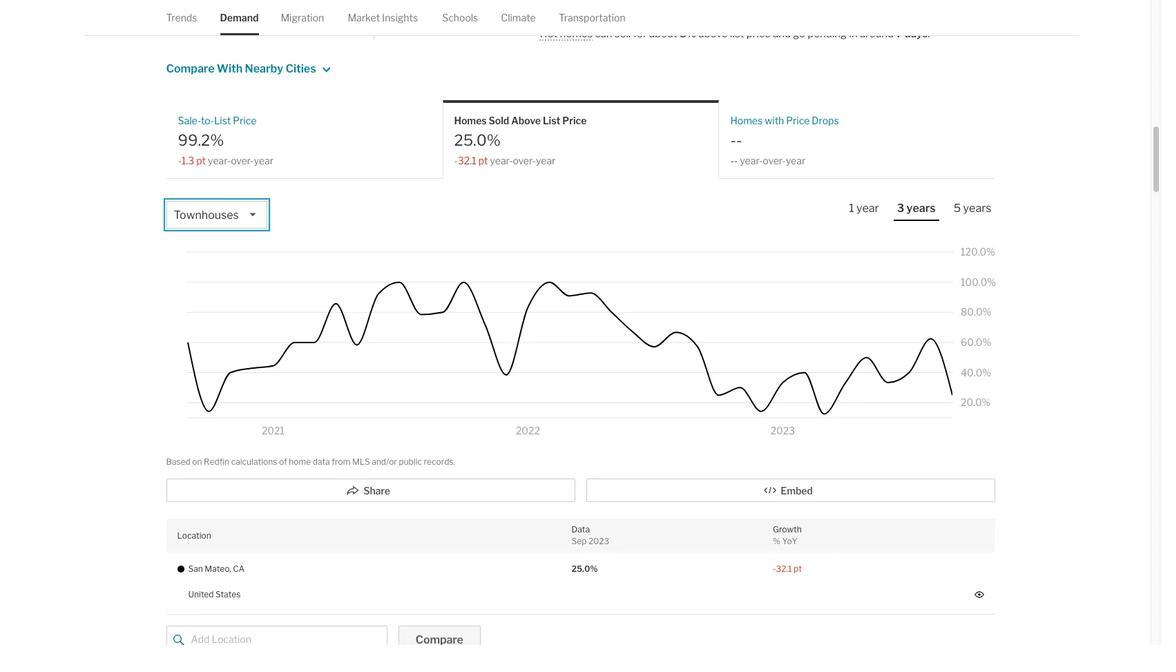 Task type: vqa. For each thing, say whether or not it's contained in the screenshot.
tours
no



Task type: locate. For each thing, give the bounding box(es) containing it.
homes up can
[[602, 10, 635, 22]]

price
[[233, 115, 257, 126], [563, 115, 587, 126], [786, 115, 810, 126]]

list
[[214, 115, 231, 126], [543, 115, 561, 126]]

year- inside homes with price drops -- -- year-over-year
[[740, 154, 763, 166]]

1 price from the left
[[233, 115, 257, 126]]

32.1
[[458, 154, 476, 166], [776, 564, 792, 574]]

2 year- from the left
[[490, 154, 513, 166]]

1 vertical spatial for
[[633, 28, 647, 40]]

score
[[469, 7, 495, 19]]

1 year- from the left
[[208, 154, 231, 166]]

sell right transportation
[[637, 10, 654, 22]]

1 homes from the left
[[454, 115, 487, 126]]

1 horizontal spatial price
[[563, 115, 587, 126]]

-
[[731, 131, 736, 149], [736, 131, 742, 149], [178, 154, 182, 166], [454, 154, 458, 166], [731, 154, 734, 166], [734, 154, 738, 166], [773, 564, 776, 574]]

can
[[595, 28, 613, 40]]

years
[[907, 202, 936, 215], [964, 202, 992, 215]]

25.0% down sold
[[454, 131, 501, 149]]

price right with
[[786, 115, 810, 126]]

over- for --
[[763, 154, 786, 166]]

over-
[[231, 154, 254, 166], [513, 154, 536, 166], [763, 154, 786, 166]]

homes
[[602, 10, 635, 22], [560, 28, 593, 40]]

growth % yoy
[[773, 525, 802, 546]]

transportation link
[[559, 0, 626, 35]]

ca
[[233, 564, 245, 574]]

1 horizontal spatial 32.1
[[776, 564, 792, 574]]

0 vertical spatial 25.0%
[[454, 131, 501, 149]]

0 horizontal spatial pt
[[196, 154, 206, 166]]

0 vertical spatial for
[[656, 10, 670, 22]]

years right 5
[[964, 202, 992, 215]]

8%
[[680, 28, 696, 40]]

1 vertical spatial about
[[649, 28, 677, 40]]

1 horizontal spatial list
[[543, 115, 561, 126]]

0 vertical spatial redfin
[[393, 7, 423, 19]]

0 horizontal spatial 32.1
[[458, 154, 476, 166]]

0 horizontal spatial price
[[233, 115, 257, 126]]

redfin left compete
[[393, 7, 423, 19]]

above
[[699, 28, 728, 40]]

average
[[561, 10, 600, 22]]

2 list from the left
[[543, 115, 561, 126]]

year- for --
[[740, 154, 763, 166]]

0 horizontal spatial year-
[[208, 154, 231, 166]]

over- inside sale-to-list price 99.2% -1.3 pt year-over-year
[[231, 154, 254, 166]]

data
[[313, 457, 330, 467]]

Add Location search field
[[166, 626, 387, 645]]

over- for 99.2%
[[231, 154, 254, 166]]

1 horizontal spatial for
[[656, 10, 670, 22]]

25.0% inside 'homes sold above list price 25.0% -32.1 pt year-over-year'
[[454, 131, 501, 149]]

0 horizontal spatial 25.0%
[[454, 131, 501, 149]]

0 vertical spatial homes
[[602, 10, 635, 22]]

3 over- from the left
[[763, 154, 786, 166]]

sep
[[572, 536, 587, 546]]

homes sold above list price 25.0% -32.1 pt year-over-year
[[454, 115, 587, 166]]

0 horizontal spatial redfin
[[204, 457, 229, 467]]

1 vertical spatial sell
[[615, 28, 631, 40]]

growth
[[773, 525, 802, 535]]

years inside button
[[907, 202, 936, 215]]

san mateo, ca
[[188, 564, 245, 574]]

around
[[860, 28, 894, 40]]

1 horizontal spatial years
[[964, 202, 992, 215]]

99.2%
[[178, 131, 224, 149]]

price inside 'homes sold above list price 25.0% -32.1 pt year-over-year'
[[563, 115, 587, 126]]

over- inside homes with price drops -- -- year-over-year
[[763, 154, 786, 166]]

homes for -
[[731, 115, 763, 126]]

2 price from the left
[[563, 115, 587, 126]]

over- down above
[[513, 154, 536, 166]]

%
[[773, 536, 781, 546]]

1 vertical spatial redfin
[[204, 457, 229, 467]]

drops
[[812, 115, 839, 126]]

3 year- from the left
[[740, 154, 763, 166]]

and
[[773, 28, 791, 40]]

1 vertical spatial homes
[[560, 28, 593, 40]]

migration
[[281, 12, 324, 23]]

over- right 1.3
[[231, 154, 254, 166]]

redfin
[[393, 7, 423, 19], [204, 457, 229, 467]]

price right "to-"
[[233, 115, 257, 126]]

transportation
[[559, 12, 626, 23]]

homes inside homes with price drops -- -- year-over-year
[[731, 115, 763, 126]]

0 horizontal spatial list
[[214, 115, 231, 126]]

homes inside 'homes sold above list price 25.0% -32.1 pt year-over-year'
[[454, 115, 487, 126]]

1 list from the left
[[214, 115, 231, 126]]

on
[[192, 457, 202, 467]]

1 horizontal spatial sell
[[637, 10, 654, 22]]

1 horizontal spatial homes
[[731, 115, 763, 126]]

0 vertical spatial 32.1
[[458, 154, 476, 166]]

0 horizontal spatial homes
[[560, 28, 593, 40]]

united
[[188, 589, 214, 599]]

2 horizontal spatial price
[[786, 115, 810, 126]]

1 horizontal spatial year-
[[490, 154, 513, 166]]

nearby
[[245, 62, 283, 75]]

climate link
[[501, 0, 536, 35]]

and/or
[[372, 457, 397, 467]]

insights
[[382, 12, 418, 23]]

trends
[[166, 12, 197, 23]]

1 vertical spatial 25.0%
[[572, 564, 598, 574]]

price inside sale-to-list price 99.2% -1.3 pt year-over-year
[[233, 115, 257, 126]]

for
[[656, 10, 670, 22], [633, 28, 647, 40]]

1 years from the left
[[907, 202, 936, 215]]

3 years
[[897, 202, 936, 215]]

5 years
[[954, 202, 992, 215]]

homes
[[454, 115, 487, 126], [731, 115, 763, 126]]

about
[[672, 10, 700, 22], [649, 28, 677, 40]]

the
[[540, 10, 559, 22]]

3 years button
[[894, 201, 939, 221]]

year
[[254, 154, 274, 166], [536, 154, 556, 166], [786, 154, 806, 166], [857, 202, 879, 215]]

above
[[511, 115, 541, 126]]

2 over- from the left
[[513, 154, 536, 166]]

from
[[332, 457, 351, 467]]

homes with price drops -- -- year-over-year
[[731, 115, 839, 166]]

about up 8%
[[672, 10, 700, 22]]

list right above
[[543, 115, 561, 126]]

1
[[849, 202, 854, 215]]

years inside button
[[964, 202, 992, 215]]

2 homes from the left
[[731, 115, 763, 126]]

homes left with
[[731, 115, 763, 126]]

year- inside sale-to-list price 99.2% -1.3 pt year-over-year
[[208, 154, 231, 166]]

25.0%
[[454, 131, 501, 149], [572, 564, 598, 574]]

years for 5 years
[[964, 202, 992, 215]]

about left 8%
[[649, 28, 677, 40]]

2 horizontal spatial year-
[[740, 154, 763, 166]]

data sep 2023
[[572, 525, 610, 546]]

sell
[[637, 10, 654, 22], [615, 28, 631, 40]]

- inside 'homes sold above list price 25.0% -32.1 pt year-over-year'
[[454, 154, 458, 166]]

year inside homes with price drops -- -- year-over-year
[[786, 154, 806, 166]]

1 over- from the left
[[231, 154, 254, 166]]

over- down with
[[763, 154, 786, 166]]

year- inside 'homes sold above list price 25.0% -32.1 pt year-over-year'
[[490, 154, 513, 166]]

climate
[[501, 12, 536, 23]]

list up 99.2%
[[214, 115, 231, 126]]

3 price from the left
[[786, 115, 810, 126]]

sell right can
[[615, 28, 631, 40]]

0 horizontal spatial homes
[[454, 115, 487, 126]]

0 horizontal spatial over-
[[231, 154, 254, 166]]

0 horizontal spatial years
[[907, 202, 936, 215]]

-32.1 pt
[[773, 564, 802, 574]]

in
[[849, 28, 858, 40]]

32.1 inside 'homes sold above list price 25.0% -32.1 pt year-over-year'
[[458, 154, 476, 166]]

1 horizontal spatial over-
[[513, 154, 536, 166]]

sale-to-list price 99.2% -1.3 pt year-over-year
[[178, 115, 274, 166]]

years for 3 years
[[907, 202, 936, 215]]

home
[[289, 457, 311, 467]]

price right above
[[563, 115, 587, 126]]

years right 3
[[907, 202, 936, 215]]

25.0% down sep
[[572, 564, 598, 574]]

compare
[[166, 62, 215, 75]]

2 horizontal spatial over-
[[763, 154, 786, 166]]

redfin right on
[[204, 457, 229, 467]]

homes left sold
[[454, 115, 487, 126]]

data
[[572, 525, 590, 535]]

homes down average
[[560, 28, 593, 40]]

0 horizontal spatial sell
[[615, 28, 631, 40]]

2 years from the left
[[964, 202, 992, 215]]

1 horizontal spatial pt
[[479, 154, 488, 166]]



Task type: describe. For each thing, give the bounding box(es) containing it.
migration link
[[281, 0, 324, 35]]

pending
[[808, 28, 847, 40]]

market insights
[[348, 12, 418, 23]]

yoy
[[782, 536, 798, 546]]

cities
[[286, 62, 316, 75]]

share button
[[166, 479, 575, 502]]

the average homes  sell for about hot homes can  sell for about 8% above list price and  go pending in around 7 days .
[[540, 10, 930, 40]]

townhouses
[[174, 208, 239, 222]]

1 horizontal spatial homes
[[602, 10, 635, 22]]

list inside sale-to-list price 99.2% -1.3 pt year-over-year
[[214, 115, 231, 126]]

over- inside 'homes sold above list price 25.0% -32.1 pt year-over-year'
[[513, 154, 536, 166]]

list inside 'homes sold above list price 25.0% -32.1 pt year-over-year'
[[543, 115, 561, 126]]

united states
[[188, 589, 241, 599]]

san
[[188, 564, 203, 574]]

2 horizontal spatial pt
[[794, 564, 802, 574]]

2023
[[589, 536, 610, 546]]

based on redfin calculations of home data from mls and/or public records.
[[166, 457, 455, 467]]

public
[[399, 457, 422, 467]]

wrapper image
[[173, 635, 184, 645]]

based
[[166, 457, 191, 467]]

with
[[217, 62, 243, 75]]

market
[[348, 12, 380, 23]]

0 vertical spatial about
[[672, 10, 700, 22]]

price
[[747, 28, 771, 40]]

mls
[[352, 457, 370, 467]]

sold
[[489, 115, 509, 126]]

states
[[216, 589, 241, 599]]

records.
[[424, 457, 455, 467]]

0 vertical spatial sell
[[637, 10, 654, 22]]

0 horizontal spatial for
[[633, 28, 647, 40]]

go
[[793, 28, 806, 40]]

location
[[177, 530, 211, 541]]

demand link
[[220, 0, 259, 35]]

year inside sale-to-list price 99.2% -1.3 pt year-over-year
[[254, 154, 274, 166]]

1 year
[[849, 202, 879, 215]]

price inside homes with price drops -- -- year-over-year
[[786, 115, 810, 126]]

share
[[364, 485, 390, 497]]

sale-
[[178, 115, 201, 126]]

- inside sale-to-list price 99.2% -1.3 pt year-over-year
[[178, 154, 182, 166]]

1.3
[[182, 154, 194, 166]]

days
[[905, 28, 928, 40]]

to-
[[201, 115, 214, 126]]

with
[[765, 115, 784, 126]]

embed
[[781, 485, 813, 497]]

homes for 25.0%
[[454, 115, 487, 126]]

embed button
[[586, 479, 995, 502]]

schools link
[[442, 0, 478, 35]]

1 year button
[[846, 201, 883, 220]]

3
[[897, 202, 905, 215]]

schools
[[442, 12, 478, 23]]

redfin compete score ™
[[393, 7, 505, 19]]

compare with nearby cities
[[166, 62, 316, 75]]

pt inside sale-to-list price 99.2% -1.3 pt year-over-year
[[196, 154, 206, 166]]

of
[[279, 457, 287, 467]]

calculations
[[231, 457, 277, 467]]

market insights link
[[348, 0, 418, 35]]

™
[[495, 7, 505, 19]]

year inside 'homes sold above list price 25.0% -32.1 pt year-over-year'
[[536, 154, 556, 166]]

year- for 99.2%
[[208, 154, 231, 166]]

5 years button
[[950, 201, 995, 220]]

5
[[954, 202, 961, 215]]

demand
[[220, 12, 259, 23]]

hot
[[540, 28, 558, 40]]

list
[[730, 28, 744, 40]]

1 horizontal spatial 25.0%
[[572, 564, 598, 574]]

1 horizontal spatial redfin
[[393, 7, 423, 19]]

1 vertical spatial 32.1
[[776, 564, 792, 574]]

7
[[896, 28, 903, 40]]

trends link
[[166, 0, 197, 35]]

mateo,
[[205, 564, 231, 574]]

compete
[[425, 7, 467, 19]]

.
[[928, 28, 930, 40]]

year inside button
[[857, 202, 879, 215]]

pt inside 'homes sold above list price 25.0% -32.1 pt year-over-year'
[[479, 154, 488, 166]]



